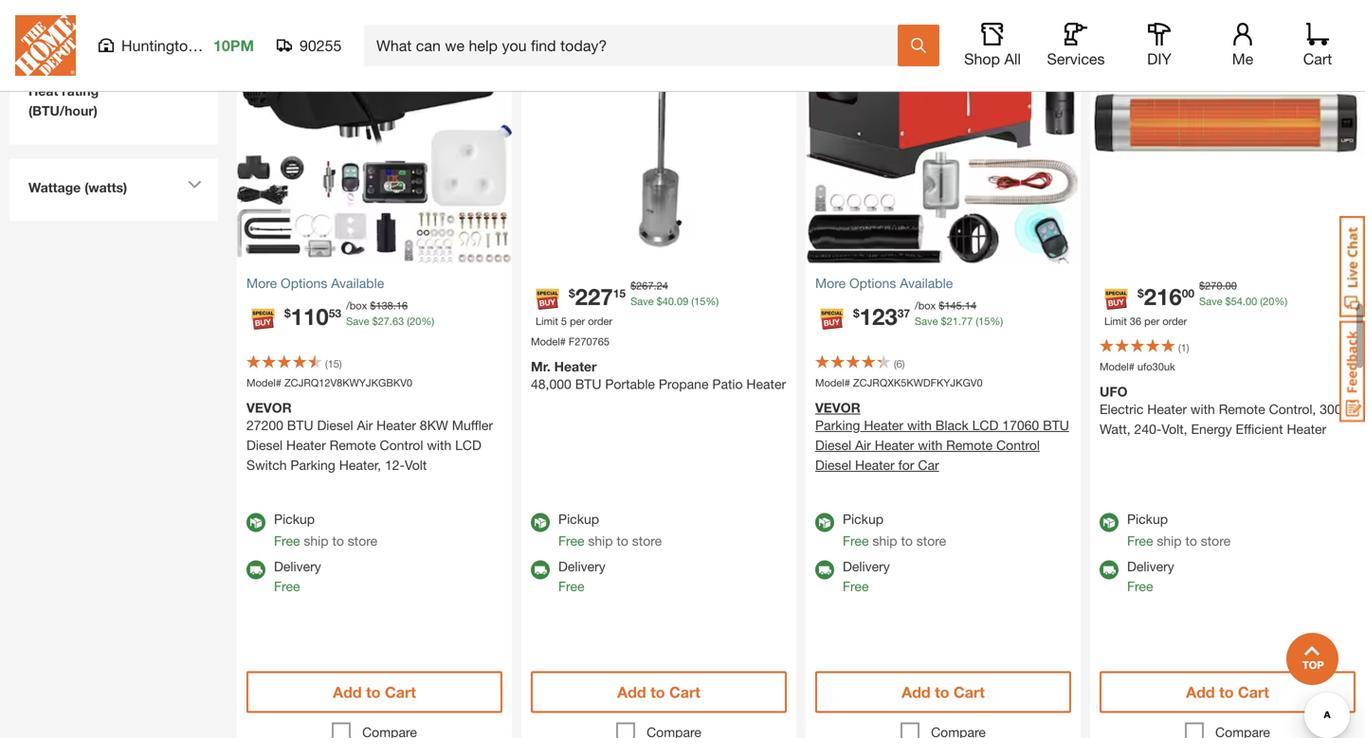 Task type: locate. For each thing, give the bounding box(es) containing it.
) up zcjrq12v8kwyjkgbkv0
[[339, 358, 342, 370]]

/box $ 138 . 16 save $ 27 . 63 ( 20 %)
[[346, 300, 434, 328]]

caret icon image
[[188, 181, 202, 189]]

1 horizontal spatial control
[[996, 437, 1040, 453]]

4 pickup free ship to store from the left
[[1127, 511, 1231, 549]]

with up car
[[918, 437, 943, 453]]

15 inside '$ 267 . 24 save $ 40 . 09 ( 15 %) limit 5 per order'
[[694, 295, 706, 308]]

btu inside vevor 27200 btu diesel air heater 8kw muffler diesel heater remote control with lcd switch parking heater, 12-volt
[[287, 418, 313, 433]]

heater down model# f270765
[[554, 359, 597, 374]]

model# for model# ufo30uk
[[1100, 361, 1135, 373]]

8kw
[[420, 418, 448, 433]]

( 6 )
[[894, 358, 905, 370]]

zcjrq12v8kwyjkgbkv0
[[284, 377, 412, 389]]

free for third available for pickup image
[[1127, 533, 1153, 549]]

1 more options available link from the left
[[246, 273, 502, 293]]

4 ship from the left
[[1157, 533, 1182, 549]]

%) inside '$ 267 . 24 save $ 40 . 09 ( 15 %) limit 5 per order'
[[706, 295, 719, 308]]

vevor up 27200
[[246, 400, 292, 416]]

4 pickup from the left
[[1127, 511, 1168, 527]]

watt,
[[1100, 421, 1131, 437]]

available for pickup image
[[246, 513, 265, 532], [815, 513, 834, 532], [1100, 513, 1119, 532]]

parking right switch
[[290, 457, 335, 473]]

1 vevor from the left
[[246, 400, 292, 416]]

btu right 27200
[[287, 418, 313, 433]]

0 horizontal spatial parking
[[290, 457, 335, 473]]

2 per from the left
[[1144, 315, 1160, 328]]

2 add to cart button from the left
[[531, 672, 787, 713]]

$ 270 . 00 save $ 54 . 00 ( 20 %) limit 36 per order
[[1104, 280, 1288, 328]]

0 horizontal spatial air
[[357, 418, 373, 433]]

1 vertical spatial parking
[[290, 457, 335, 473]]

pickup free ship to store
[[274, 511, 377, 549], [558, 511, 662, 549], [843, 511, 946, 549], [1127, 511, 1231, 549]]

delivery free for 3rd available for pickup image from right
[[274, 559, 321, 594]]

lcd down muffler
[[455, 437, 481, 453]]

with up energy
[[1191, 401, 1215, 417]]

( right 54
[[1260, 295, 1263, 308]]

more options available
[[246, 275, 384, 291], [815, 275, 953, 291]]

2 add to cart from the left
[[617, 683, 700, 701]]

(
[[691, 295, 694, 308], [1260, 295, 1263, 308], [407, 315, 410, 328], [976, 315, 978, 328], [1178, 342, 1181, 354], [325, 358, 328, 370], [894, 358, 896, 370]]

options up the "110"
[[281, 275, 327, 291]]

per right the 5
[[570, 315, 585, 328]]

control
[[380, 437, 423, 453], [996, 437, 1040, 453]]

1 horizontal spatial vevor
[[815, 400, 860, 416]]

diesel down 'model# zcjrqxk5kwdfkyjkgv0'
[[815, 437, 851, 453]]

0 horizontal spatial per
[[570, 315, 585, 328]]

shop
[[964, 50, 1000, 68]]

( right the 77
[[976, 315, 978, 328]]

( 1 )
[[1178, 342, 1189, 354]]

1 horizontal spatial air
[[855, 437, 871, 453]]

parking inside vevor parking heater with black lcd 17060 btu diesel air heater with remote control diesel heater for car
[[815, 418, 860, 433]]

zcjrqxk5kwdfkyjkgv0
[[853, 377, 983, 389]]

1 more options available from the left
[[246, 275, 384, 291]]

model# for model# f270765
[[531, 336, 566, 348]]

pickup
[[274, 511, 315, 527], [558, 511, 599, 527], [843, 511, 884, 527], [1127, 511, 1168, 527]]

diesel down 27200
[[246, 437, 283, 453]]

$ 227 15
[[569, 283, 626, 310]]

1 horizontal spatial )
[[902, 358, 905, 370]]

0 horizontal spatial more
[[246, 275, 277, 291]]

air up heater,
[[357, 418, 373, 433]]

2 available shipping image from the left
[[531, 561, 550, 580]]

air inside vevor parking heater with black lcd 17060 btu diesel air heater with remote control diesel heater for car
[[855, 437, 871, 453]]

1 vertical spatial air
[[855, 437, 871, 453]]

00 left '270'
[[1182, 287, 1194, 300]]

efficient
[[1236, 421, 1283, 437]]

limit for 216
[[1104, 315, 1127, 328]]

12-
[[385, 457, 405, 473]]

model# f270765
[[531, 336, 609, 348]]

0 horizontal spatial limit
[[536, 315, 558, 328]]

1 horizontal spatial order
[[1162, 315, 1187, 328]]

more options available link up 145
[[815, 273, 1071, 293]]

/box inside /box $ 145 . 14 save $ 21 . 77 ( 15 %)
[[915, 300, 936, 312]]

store for available for pickup icon
[[632, 533, 662, 549]]

%) inside $ 270 . 00 save $ 54 . 00 ( 20 %) limit 36 per order
[[1274, 295, 1288, 308]]

/box
[[346, 300, 367, 312], [915, 300, 936, 312]]

°f
[[85, 11, 98, 27]]

37
[[897, 307, 910, 320]]

0 horizontal spatial 00
[[1182, 287, 1194, 300]]

00 right 54
[[1246, 295, 1257, 308]]

mr.
[[531, 359, 551, 374]]

vevor 27200 btu diesel air heater 8kw muffler diesel heater remote control with lcd switch parking heater, 12-volt
[[246, 400, 493, 473]]

2 store from the left
[[632, 533, 662, 549]]

3 pickup free ship to store from the left
[[843, 511, 946, 549]]

1 horizontal spatial more
[[815, 275, 846, 291]]

3 add to cart from the left
[[902, 683, 985, 701]]

per inside '$ 267 . 24 save $ 40 . 09 ( 15 %) limit 5 per order'
[[570, 315, 585, 328]]

0 horizontal spatial vevor
[[246, 400, 292, 416]]

( up 'model# zcjrqxk5kwdfkyjkgv0'
[[894, 358, 896, 370]]

per inside $ 270 . 00 save $ 54 . 00 ( 20 %) limit 36 per order
[[1144, 315, 1160, 328]]

123
[[859, 303, 897, 330]]

order inside $ 270 . 00 save $ 54 . 00 ( 20 %) limit 36 per order
[[1162, 315, 1187, 328]]

save down '270'
[[1199, 295, 1222, 308]]

1 add to cart button from the left
[[246, 672, 502, 713]]

2 add from the left
[[617, 683, 646, 701]]

1 limit from the left
[[536, 315, 558, 328]]

store
[[348, 533, 377, 549], [632, 533, 662, 549], [916, 533, 946, 549], [1201, 533, 1231, 549]]

15 right 09
[[694, 295, 706, 308]]

1 horizontal spatial lcd
[[972, 418, 999, 433]]

%)
[[706, 295, 719, 308], [1274, 295, 1288, 308], [421, 315, 434, 328], [990, 315, 1003, 328]]

btu right 17060
[[1043, 418, 1069, 433]]

control,
[[1269, 401, 1316, 417]]

/box inside /box $ 138 . 16 save $ 27 . 63 ( 20 %)
[[346, 300, 367, 312]]

2 delivery from the left
[[558, 559, 606, 574]]

cart
[[1303, 50, 1332, 68], [385, 683, 416, 701], [669, 683, 700, 701], [954, 683, 985, 701], [1238, 683, 1269, 701]]

order up f270765
[[588, 315, 612, 328]]

available up 138
[[331, 275, 384, 291]]

( right 09
[[691, 295, 694, 308]]

feedback link image
[[1339, 320, 1365, 423]]

remote up heater,
[[330, 437, 376, 453]]

lcd right the black
[[972, 418, 999, 433]]

delivery free for available for pickup icon
[[558, 559, 606, 594]]

267
[[636, 280, 654, 292]]

more for 110
[[246, 275, 277, 291]]

limit left the 5
[[536, 315, 558, 328]]

heat
[[28, 83, 58, 99]]

0 horizontal spatial btu
[[287, 418, 313, 433]]

available shipping image for second available for pickup image from right
[[815, 561, 834, 580]]

remote up efficient
[[1219, 401, 1265, 417]]

more options available link for 110
[[246, 273, 502, 293]]

2 limit from the left
[[1104, 315, 1127, 328]]

parking
[[815, 418, 860, 433], [290, 457, 335, 473]]

%) right 09
[[706, 295, 719, 308]]

order down $ 216 00
[[1162, 315, 1187, 328]]

limit
[[536, 315, 558, 328], [1104, 315, 1127, 328]]

free for available for pickup icon
[[558, 533, 584, 549]]

free for available shipping icon
[[1127, 579, 1153, 594]]

delivery free for third available for pickup image
[[1127, 559, 1174, 594]]

save right 37
[[915, 315, 938, 328]]

3 ship from the left
[[872, 533, 897, 549]]

available
[[331, 275, 384, 291], [900, 275, 953, 291]]

delivery free
[[274, 559, 321, 594], [558, 559, 606, 594], [843, 559, 890, 594], [1127, 559, 1174, 594]]

1 horizontal spatial more options available link
[[815, 273, 1071, 293]]

control down 17060
[[996, 437, 1040, 453]]

3 pickup from the left
[[843, 511, 884, 527]]

vevor inside vevor 27200 btu diesel air heater 8kw muffler diesel heater remote control with lcd switch parking heater, 12-volt
[[246, 400, 292, 416]]

0 vertical spatial air
[[357, 418, 373, 433]]

available shipping image
[[246, 561, 265, 580], [531, 561, 550, 580], [815, 561, 834, 580]]

with inside vevor 27200 btu diesel air heater 8kw muffler diesel heater remote control with lcd switch parking heater, 12-volt
[[427, 437, 451, 453]]

0 vertical spatial lcd
[[972, 418, 999, 433]]

pickup free ship to store for second available for pickup image from right
[[843, 511, 946, 549]]

15 left 267
[[613, 287, 626, 300]]

/box right 53
[[346, 300, 367, 312]]

20 right 54
[[1263, 295, 1274, 308]]

) up 'model# zcjrqxk5kwdfkyjkgv0'
[[902, 358, 905, 370]]

remote down the black
[[946, 437, 993, 453]]

0 horizontal spatial more options available link
[[246, 273, 502, 293]]

0 horizontal spatial lcd
[[455, 437, 481, 453]]

2 more options available from the left
[[815, 275, 953, 291]]

1 horizontal spatial btu
[[575, 376, 601, 392]]

( 15 )
[[325, 358, 342, 370]]

propane
[[659, 376, 709, 392]]

vevor inside vevor parking heater with black lcd 17060 btu diesel air heater with remote control diesel heater for car
[[815, 400, 860, 416]]

20 right 63
[[410, 315, 421, 328]]

to
[[332, 533, 344, 549], [617, 533, 628, 549], [901, 533, 913, 549], [1185, 533, 1197, 549], [366, 683, 381, 701], [650, 683, 665, 701], [935, 683, 949, 701], [1219, 683, 1234, 701]]

f270765
[[569, 336, 609, 348]]

2 horizontal spatial )
[[1187, 342, 1189, 354]]

.
[[654, 280, 657, 292], [1222, 280, 1225, 292], [674, 295, 677, 308], [1243, 295, 1246, 308], [393, 300, 396, 312], [962, 300, 965, 312], [390, 315, 392, 328], [958, 315, 961, 328]]

1 available shipping image from the left
[[246, 561, 265, 580]]

90255
[[300, 36, 342, 55]]

$ 123 37
[[853, 303, 910, 330]]

2 horizontal spatial remote
[[1219, 401, 1265, 417]]

2 delivery free from the left
[[558, 559, 606, 594]]

limit inside $ 270 . 00 save $ 54 . 00 ( 20 %) limit 36 per order
[[1104, 315, 1127, 328]]

122
[[59, 11, 81, 27]]

3 add to cart button from the left
[[815, 672, 1071, 713]]

0 horizontal spatial remote
[[330, 437, 376, 453]]

0 horizontal spatial options
[[281, 275, 327, 291]]

more options available up $ 123 37
[[815, 275, 953, 291]]

0 horizontal spatial /box
[[346, 300, 367, 312]]

( down $ 270 . 00 save $ 54 . 00 ( 20 %) limit 36 per order
[[1178, 342, 1181, 354]]

ufo30uk
[[1137, 361, 1175, 373]]

delivery free for second available for pickup image from right
[[843, 559, 890, 594]]

3 available shipping image from the left
[[815, 561, 834, 580]]

btu
[[575, 376, 601, 392], [287, 418, 313, 433], [1043, 418, 1069, 433]]

1 options from the left
[[281, 275, 327, 291]]

lcd inside vevor parking heater with black lcd 17060 btu diesel air heater with remote control diesel heater for car
[[972, 418, 999, 433]]

remote inside vevor 27200 btu diesel air heater 8kw muffler diesel heater remote control with lcd switch parking heater, 12-volt
[[330, 437, 376, 453]]

2 more options available link from the left
[[815, 273, 1071, 293]]

%) right 63
[[421, 315, 434, 328]]

with inside "ufo electric heater with remote control, 3000- watt, 240-volt, energy efficient heater"
[[1191, 401, 1215, 417]]

diy
[[1147, 50, 1172, 68]]

2 ship from the left
[[588, 533, 613, 549]]

1 horizontal spatial per
[[1144, 315, 1160, 328]]

2 control from the left
[[996, 437, 1040, 453]]

heater right patio
[[746, 376, 786, 392]]

4 delivery free from the left
[[1127, 559, 1174, 594]]

park
[[201, 36, 231, 55]]

add to cart button for available shipping image corresponding to available for pickup icon
[[531, 672, 787, 713]]

4 add to cart button from the left
[[1100, 672, 1356, 713]]

00
[[1225, 280, 1237, 292], [1182, 287, 1194, 300], [1246, 295, 1257, 308]]

4 add from the left
[[1186, 683, 1215, 701]]

)
[[1187, 342, 1189, 354], [339, 358, 342, 370], [902, 358, 905, 370]]

heater up for
[[875, 437, 914, 453]]

shop all
[[964, 50, 1021, 68]]

/box $ 145 . 14 save $ 21 . 77 ( 15 %)
[[915, 300, 1003, 328]]

1 horizontal spatial limit
[[1104, 315, 1127, 328]]

remote
[[1219, 401, 1265, 417], [330, 437, 376, 453], [946, 437, 993, 453]]

1 pickup from the left
[[274, 511, 315, 527]]

save down 267
[[630, 295, 654, 308]]

3 delivery free from the left
[[843, 559, 890, 594]]

$ inside $ 123 37
[[853, 307, 859, 320]]

2 options from the left
[[849, 275, 896, 291]]

model#
[[531, 336, 566, 348], [1100, 361, 1135, 373], [246, 377, 281, 389], [815, 377, 850, 389]]

1 horizontal spatial /box
[[915, 300, 936, 312]]

1 horizontal spatial available shipping image
[[531, 561, 550, 580]]

available shipping image
[[1100, 561, 1119, 580]]

limit left 36
[[1104, 315, 1127, 328]]

control up 12-
[[380, 437, 423, 453]]

ufo
[[1100, 384, 1128, 400]]

1 delivery from the left
[[274, 559, 321, 574]]

with down 8kw
[[427, 437, 451, 453]]

pickup for third available for pickup image
[[1127, 511, 1168, 527]]

00 up 54
[[1225, 280, 1237, 292]]

heater down control,
[[1287, 421, 1326, 437]]

63
[[392, 315, 404, 328]]

( inside /box $ 138 . 16 save $ 27 . 63 ( 20 %)
[[407, 315, 410, 328]]

ship
[[304, 533, 329, 549], [588, 533, 613, 549], [872, 533, 897, 549], [1157, 533, 1182, 549]]

0 vertical spatial parking
[[815, 418, 860, 433]]

2 horizontal spatial available for pickup image
[[1100, 513, 1119, 532]]

available for 110
[[331, 275, 384, 291]]

2 pickup from the left
[[558, 511, 599, 527]]

2 /box from the left
[[915, 300, 936, 312]]

138
[[376, 300, 393, 312]]

%) inside /box $ 138 . 16 save $ 27 . 63 ( 20 %)
[[421, 315, 434, 328]]

available up 145
[[900, 275, 953, 291]]

btu right 48,000
[[575, 376, 601, 392]]

15 right the 77
[[978, 315, 990, 328]]

ship for second available for pickup image from right
[[872, 533, 897, 549]]

( inside $ 270 . 00 save $ 54 . 00 ( 20 %) limit 36 per order
[[1260, 295, 1263, 308]]

1 vertical spatial 20
[[410, 315, 421, 328]]

1 store from the left
[[348, 533, 377, 549]]

20
[[1263, 295, 1274, 308], [410, 315, 421, 328]]

pickup free ship to store for third available for pickup image
[[1127, 511, 1231, 549]]

1 add from the left
[[333, 683, 362, 701]]

2 more from the left
[[815, 275, 846, 291]]

$
[[630, 280, 636, 292], [1199, 280, 1205, 292], [569, 287, 575, 300], [1138, 287, 1144, 300], [657, 295, 662, 308], [1225, 295, 1231, 308], [370, 300, 376, 312], [939, 300, 945, 312], [284, 307, 291, 320], [853, 307, 859, 320], [372, 315, 378, 328], [941, 315, 947, 328]]

remote inside "ufo electric heater with remote control, 3000- watt, 240-volt, energy efficient heater"
[[1219, 401, 1265, 417]]

vevor for 110
[[246, 400, 292, 416]]

2 horizontal spatial available shipping image
[[815, 561, 834, 580]]

1 more from the left
[[246, 275, 277, 291]]

parking down 'model# zcjrqxk5kwdfkyjkgv0'
[[815, 418, 860, 433]]

1 per from the left
[[570, 315, 585, 328]]

volt,
[[1162, 421, 1187, 437]]

vevor down 'model# zcjrqxk5kwdfkyjkgv0'
[[815, 400, 860, 416]]

1 horizontal spatial 20
[[1263, 295, 1274, 308]]

0 horizontal spatial order
[[588, 315, 612, 328]]

air
[[357, 418, 373, 433], [855, 437, 871, 453]]

1 /box from the left
[[346, 300, 367, 312]]

) down $ 270 . 00 save $ 54 . 00 ( 20 %) limit 36 per order
[[1187, 342, 1189, 354]]

2 available from the left
[[900, 275, 953, 291]]

air down 'model# zcjrqxk5kwdfkyjkgv0'
[[855, 437, 871, 453]]

heat rating (btu/hour) link
[[19, 72, 209, 135]]

0 horizontal spatial more options available
[[246, 275, 384, 291]]

1 control from the left
[[380, 437, 423, 453]]

more options available up $ 110 53
[[246, 275, 384, 291]]

1 pickup free ship to store from the left
[[274, 511, 377, 549]]

delivery for second available for pickup image from right's available shipping image
[[843, 559, 890, 574]]

4 store from the left
[[1201, 533, 1231, 549]]

3 add from the left
[[902, 683, 931, 701]]

save right 53
[[346, 315, 369, 328]]

pickup for available for pickup icon
[[558, 511, 599, 527]]

/box for 110
[[346, 300, 367, 312]]

0 horizontal spatial control
[[380, 437, 423, 453]]

1 horizontal spatial more options available
[[815, 275, 953, 291]]

available for pickup image
[[531, 513, 550, 532]]

1 horizontal spatial remote
[[946, 437, 993, 453]]

limit inside '$ 267 . 24 save $ 40 . 09 ( 15 %) limit 5 per order'
[[536, 315, 558, 328]]

pickup for second available for pickup image from right
[[843, 511, 884, 527]]

order inside '$ 267 . 24 save $ 40 . 09 ( 15 %) limit 5 per order'
[[588, 315, 612, 328]]

add to cart
[[333, 683, 416, 701], [617, 683, 700, 701], [902, 683, 985, 701], [1186, 683, 1269, 701]]

heater
[[554, 359, 597, 374], [746, 376, 786, 392], [1147, 401, 1187, 417], [376, 418, 416, 433], [864, 418, 903, 433], [1287, 421, 1326, 437], [286, 437, 326, 453], [875, 437, 914, 453], [855, 457, 895, 473]]

diesel
[[317, 418, 353, 433], [246, 437, 283, 453], [815, 437, 851, 453], [815, 457, 851, 473]]

/box right 37
[[915, 300, 936, 312]]

0 horizontal spatial )
[[339, 358, 342, 370]]

1 horizontal spatial available for pickup image
[[815, 513, 834, 532]]

energy
[[1191, 421, 1232, 437]]

1 delivery free from the left
[[274, 559, 321, 594]]

( right 63
[[407, 315, 410, 328]]

1 horizontal spatial available
[[900, 275, 953, 291]]

3 delivery from the left
[[843, 559, 890, 574]]

heater left for
[[855, 457, 895, 473]]

%) right the 77
[[990, 315, 1003, 328]]

2 horizontal spatial btu
[[1043, 418, 1069, 433]]

cart for 3rd available for pickup image from right
[[385, 683, 416, 701]]

3 store from the left
[[916, 533, 946, 549]]

save inside $ 270 . 00 save $ 54 . 00 ( 20 %) limit 36 per order
[[1199, 295, 1222, 308]]

per right 36
[[1144, 315, 1160, 328]]

0 vertical spatial 20
[[1263, 295, 1274, 308]]

0 horizontal spatial 20
[[410, 315, 421, 328]]

more options available link
[[246, 273, 502, 293], [815, 273, 1071, 293]]

110
[[291, 303, 329, 330]]

4 delivery from the left
[[1127, 559, 1174, 574]]

15
[[613, 287, 626, 300], [694, 295, 706, 308], [978, 315, 990, 328], [328, 358, 339, 370]]

save inside /box $ 138 . 16 save $ 27 . 63 ( 20 %)
[[346, 315, 369, 328]]

1 horizontal spatial options
[[849, 275, 896, 291]]

options up 123 at the top
[[849, 275, 896, 291]]

1 available from the left
[[331, 275, 384, 291]]

%) right 54
[[1274, 295, 1288, 308]]

0 horizontal spatial available for pickup image
[[246, 513, 265, 532]]

free for available shipping image corresponding to available for pickup icon
[[558, 579, 584, 594]]

1 add to cart from the left
[[333, 683, 416, 701]]

1 order from the left
[[588, 315, 612, 328]]

0 horizontal spatial available shipping image
[[246, 561, 265, 580]]

1 horizontal spatial parking
[[815, 418, 860, 433]]

1 vertical spatial lcd
[[455, 437, 481, 453]]

more options available link up 138
[[246, 273, 502, 293]]

2 vevor from the left
[[815, 400, 860, 416]]

1 ship from the left
[[304, 533, 329, 549]]

2 order from the left
[[1162, 315, 1187, 328]]

lcd inside vevor 27200 btu diesel air heater 8kw muffler diesel heater remote control with lcd switch parking heater, 12-volt
[[455, 437, 481, 453]]

lcd
[[972, 418, 999, 433], [455, 437, 481, 453]]

2 pickup free ship to store from the left
[[558, 511, 662, 549]]

0 horizontal spatial available
[[331, 275, 384, 291]]



Task type: vqa. For each thing, say whether or not it's contained in the screenshot.
Product Width (in.)'s Product
no



Task type: describe. For each thing, give the bounding box(es) containing it.
6
[[896, 358, 902, 370]]

available shipping image for 3rd available for pickup image from right
[[246, 561, 265, 580]]

1 available for pickup image from the left
[[246, 513, 265, 532]]

diesel down model# zcjrq12v8kwyjkgbkv0
[[317, 418, 353, 433]]

store for second available for pickup image from right
[[916, 533, 946, 549]]

pickup for 3rd available for pickup image from right
[[274, 511, 315, 527]]

5
[[561, 315, 567, 328]]

( inside '$ 267 . 24 save $ 40 . 09 ( 15 %) limit 5 per order'
[[691, 295, 694, 308]]

ship for third available for pickup image
[[1157, 533, 1182, 549]]

14
[[965, 300, 976, 312]]

$ 267 . 24 save $ 40 . 09 ( 15 %) limit 5 per order
[[536, 280, 719, 328]]

services button
[[1046, 23, 1106, 68]]

all
[[1004, 50, 1021, 68]]

black
[[935, 418, 969, 433]]

volt
[[405, 457, 427, 473]]

the home depot logo image
[[15, 15, 76, 76]]

) for 123
[[902, 358, 905, 370]]

heat rating (btu/hour)
[[28, 83, 99, 119]]

heater up volt,
[[1147, 401, 1187, 417]]

) for 110
[[339, 358, 342, 370]]

me button
[[1212, 23, 1273, 68]]

shop all button
[[962, 23, 1023, 68]]

more for 123
[[815, 275, 846, 291]]

40
[[662, 295, 674, 308]]

122 °f link
[[59, 11, 98, 27]]

model# for model# zcjrq12v8kwyjkgbkv0
[[246, 377, 281, 389]]

pickup free ship to store for available for pickup icon
[[558, 511, 662, 549]]

electric heater with remote control, 3000-watt, 240-volt, energy efficient heater image
[[1090, 0, 1365, 264]]

with left the black
[[907, 418, 932, 433]]

216
[[1144, 283, 1182, 310]]

vevor parking heater with black lcd 17060 btu diesel air heater with remote control diesel heater for car
[[815, 400, 1069, 473]]

control inside vevor 27200 btu diesel air heater 8kw muffler diesel heater remote control with lcd switch parking heater, 12-volt
[[380, 437, 423, 453]]

cart inside 'link'
[[1303, 50, 1332, 68]]

240-
[[1134, 421, 1162, 437]]

$ inside $ 227 15
[[569, 287, 575, 300]]

10pm
[[213, 36, 254, 55]]

muffler
[[452, 418, 493, 433]]

free for second available for pickup image from right
[[843, 533, 869, 549]]

per for 227
[[570, 315, 585, 328]]

(watts)
[[84, 180, 127, 195]]

ufo electric heater with remote control, 3000- watt, 240-volt, energy efficient heater
[[1100, 384, 1354, 437]]

/box for 123
[[915, 300, 936, 312]]

20 inside /box $ 138 . 16 save $ 27 . 63 ( 20 %)
[[410, 315, 421, 328]]

available for 123
[[900, 275, 953, 291]]

add to cart for available shipping image related to 3rd available for pickup image from right
[[333, 683, 416, 701]]

15 up model# zcjrq12v8kwyjkgbkv0
[[328, 358, 339, 370]]

patio
[[712, 376, 743, 392]]

model# zcjrqxk5kwdfkyjkgv0
[[815, 377, 983, 389]]

27
[[378, 315, 390, 328]]

remote inside vevor parking heater with black lcd 17060 btu diesel air heater with remote control diesel heater for car
[[946, 437, 993, 453]]

145
[[945, 300, 962, 312]]

15 inside $ 227 15
[[613, 287, 626, 300]]

huntington park
[[121, 36, 231, 55]]

wattage (watts)
[[28, 180, 127, 195]]

09
[[677, 295, 688, 308]]

free for second available for pickup image from right's available shipping image
[[843, 579, 869, 594]]

delivery for available shipping image related to 3rd available for pickup image from right
[[274, 559, 321, 574]]

21
[[947, 315, 958, 328]]

btu inside vevor parking heater with black lcd 17060 btu diesel air heater with remote control diesel heater for car
[[1043, 418, 1069, 433]]

heater,
[[339, 457, 381, 473]]

save inside '$ 267 . 24 save $ 40 . 09 ( 15 %) limit 5 per order'
[[630, 295, 654, 308]]

control inside vevor parking heater with black lcd 17060 btu diesel air heater with remote control diesel heater for car
[[996, 437, 1040, 453]]

add to cart button for second available for pickup image from right's available shipping image
[[815, 672, 1071, 713]]

per for 216
[[1144, 315, 1160, 328]]

add to cart for second available for pickup image from right's available shipping image
[[902, 683, 985, 701]]

vevor for 123
[[815, 400, 860, 416]]

order for 216
[[1162, 315, 1187, 328]]

ship for available for pickup icon
[[588, 533, 613, 549]]

$ inside $ 216 00
[[1138, 287, 1144, 300]]

17060
[[1002, 418, 1039, 433]]

2 available for pickup image from the left
[[815, 513, 834, 532]]

%) inside /box $ 145 . 14 save $ 21 . 77 ( 15 %)
[[990, 315, 1003, 328]]

1 horizontal spatial 00
[[1225, 280, 1237, 292]]

model# zcjrq12v8kwyjkgbkv0
[[246, 377, 412, 389]]

16
[[396, 300, 408, 312]]

more options available link for 123
[[815, 273, 1071, 293]]

delivery for available shipping image corresponding to available for pickup icon
[[558, 559, 606, 574]]

wattage (watts) link
[[19, 168, 209, 212]]

cart link
[[1297, 23, 1338, 68]]

huntington
[[121, 36, 196, 55]]

$ 110 53
[[284, 303, 341, 330]]

122 °f
[[59, 11, 98, 27]]

ship for 3rd available for pickup image from right
[[304, 533, 329, 549]]

270
[[1205, 280, 1222, 292]]

free for available shipping image related to 3rd available for pickup image from right
[[274, 579, 300, 594]]

90255 button
[[277, 36, 342, 55]]

( up model# zcjrq12v8kwyjkgbkv0
[[325, 358, 328, 370]]

mr. heater 48,000 btu portable propane patio heater
[[531, 359, 786, 392]]

available shipping image for available for pickup icon
[[531, 561, 550, 580]]

heater down 'model# zcjrqxk5kwdfkyjkgv0'
[[864, 418, 903, 433]]

00 inside $ 216 00
[[1182, 287, 1194, 300]]

227
[[575, 283, 613, 310]]

77
[[961, 315, 973, 328]]

store for 3rd available for pickup image from right
[[348, 533, 377, 549]]

48,000 btu portable propane patio heater image
[[521, 0, 796, 264]]

24
[[657, 280, 668, 292]]

parking inside vevor 27200 btu diesel air heater 8kw muffler diesel heater remote control with lcd switch parking heater, 12-volt
[[290, 457, 335, 473]]

btu inside mr. heater 48,000 btu portable propane patio heater
[[575, 376, 601, 392]]

heater left 8kw
[[376, 418, 416, 433]]

27200
[[246, 418, 283, 433]]

15 inside /box $ 145 . 14 save $ 21 . 77 ( 15 %)
[[978, 315, 990, 328]]

electric
[[1100, 401, 1144, 417]]

wattage
[[28, 180, 81, 195]]

add to cart for available shipping image corresponding to available for pickup icon
[[617, 683, 700, 701]]

switch
[[246, 457, 287, 473]]

delivery for available shipping icon
[[1127, 559, 1174, 574]]

27200 btu diesel air heater 8kw muffler diesel heater remote control with lcd switch parking heater, 12-volt image
[[237, 0, 512, 264]]

heater up switch
[[286, 437, 326, 453]]

live chat image
[[1339, 216, 1365, 318]]

parking heater with black lcd 17060 btu diesel air heater with remote control diesel heater for car image
[[806, 0, 1081, 264]]

free for 3rd available for pickup image from right
[[274, 533, 300, 549]]

2 horizontal spatial 00
[[1246, 295, 1257, 308]]

36
[[1130, 315, 1141, 328]]

limit for 227
[[536, 315, 558, 328]]

3000-
[[1320, 401, 1354, 417]]

add to cart button for available shipping image related to 3rd available for pickup image from right
[[246, 672, 502, 713]]

cart for second available for pickup image from right
[[954, 683, 985, 701]]

diy button
[[1129, 23, 1190, 68]]

me
[[1232, 50, 1253, 68]]

store for third available for pickup image
[[1201, 533, 1231, 549]]

cart for available for pickup icon
[[669, 683, 700, 701]]

portable
[[605, 376, 655, 392]]

54
[[1231, 295, 1243, 308]]

save inside /box $ 145 . 14 save $ 21 . 77 ( 15 %)
[[915, 315, 938, 328]]

services
[[1047, 50, 1105, 68]]

53
[[329, 307, 341, 320]]

more options available for 123
[[815, 275, 953, 291]]

3 available for pickup image from the left
[[1100, 513, 1119, 532]]

options for 110
[[281, 275, 327, 291]]

model# for model# zcjrqxk5kwdfkyjkgv0
[[815, 377, 850, 389]]

order for 227
[[588, 315, 612, 328]]

What can we help you find today? search field
[[376, 26, 897, 65]]

20 inside $ 270 . 00 save $ 54 . 00 ( 20 %) limit 36 per order
[[1263, 295, 1274, 308]]

pickup free ship to store for 3rd available for pickup image from right
[[274, 511, 377, 549]]

more options available for 110
[[246, 275, 384, 291]]

(btu/hour)
[[28, 103, 98, 119]]

1
[[1181, 342, 1187, 354]]

$ 216 00
[[1138, 283, 1194, 310]]

4 add to cart from the left
[[1186, 683, 1269, 701]]

car
[[918, 457, 939, 473]]

rating
[[62, 83, 99, 99]]

for
[[898, 457, 914, 473]]

( inside /box $ 145 . 14 save $ 21 . 77 ( 15 %)
[[976, 315, 978, 328]]

air inside vevor 27200 btu diesel air heater 8kw muffler diesel heater remote control with lcd switch parking heater, 12-volt
[[357, 418, 373, 433]]

model# ufo30uk
[[1100, 361, 1175, 373]]

$ inside $ 110 53
[[284, 307, 291, 320]]

options for 123
[[849, 275, 896, 291]]

diesel left for
[[815, 457, 851, 473]]



